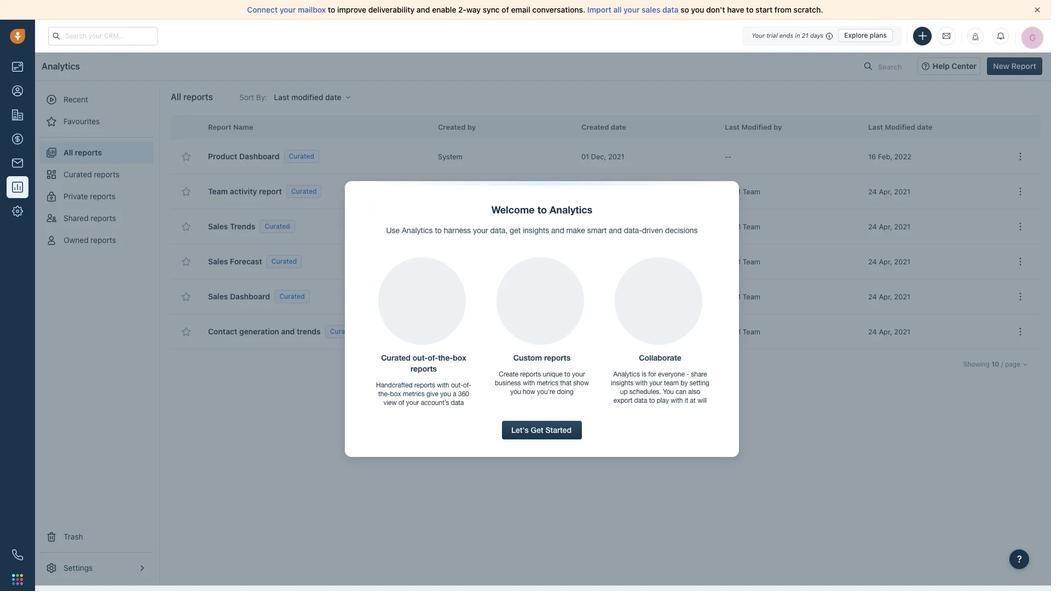 Task type: locate. For each thing, give the bounding box(es) containing it.
freshworks switcher image
[[12, 574, 23, 585]]

1 to from the left
[[328, 5, 335, 14]]

your
[[280, 5, 296, 14], [624, 5, 640, 14]]

way
[[467, 5, 481, 14]]

your trial ends in 21 days
[[752, 32, 824, 39]]

all
[[614, 5, 622, 14]]

to left the start
[[747, 5, 754, 14]]

don't
[[707, 5, 726, 14]]

explore plans
[[845, 31, 887, 39]]

1 horizontal spatial your
[[624, 5, 640, 14]]

1 horizontal spatial to
[[747, 5, 754, 14]]

mailbox
[[298, 5, 326, 14]]

scratch.
[[794, 5, 824, 14]]

have
[[728, 5, 745, 14]]

your right the all
[[624, 5, 640, 14]]

to right mailbox
[[328, 5, 335, 14]]

improve
[[337, 5, 366, 14]]

2-
[[459, 5, 467, 14]]

from
[[775, 5, 792, 14]]

deliverability
[[368, 5, 415, 14]]

connect
[[247, 5, 278, 14]]

0 horizontal spatial your
[[280, 5, 296, 14]]

you
[[691, 5, 705, 14]]

0 horizontal spatial to
[[328, 5, 335, 14]]

1 your from the left
[[280, 5, 296, 14]]

ends
[[780, 32, 794, 39]]

import
[[588, 5, 612, 14]]

your left mailbox
[[280, 5, 296, 14]]

trial
[[767, 32, 778, 39]]

email
[[511, 5, 531, 14]]

start
[[756, 5, 773, 14]]

to
[[328, 5, 335, 14], [747, 5, 754, 14]]

and
[[417, 5, 430, 14]]



Task type: vqa. For each thing, say whether or not it's contained in the screenshot.
Import All Your Sales Data link
yes



Task type: describe. For each thing, give the bounding box(es) containing it.
sync
[[483, 5, 500, 14]]

your
[[752, 32, 765, 39]]

2 your from the left
[[624, 5, 640, 14]]

2 to from the left
[[747, 5, 754, 14]]

enable
[[432, 5, 457, 14]]

what's new image
[[972, 33, 980, 40]]

connect your mailbox to improve deliverability and enable 2-way sync of email conversations. import all your sales data so you don't have to start from scratch.
[[247, 5, 824, 14]]

conversations.
[[533, 5, 586, 14]]

days
[[811, 32, 824, 39]]

data
[[663, 5, 679, 14]]

send email image
[[943, 31, 951, 40]]

plans
[[870, 31, 887, 39]]

import all your sales data link
[[588, 5, 681, 14]]

Search your CRM... text field
[[48, 27, 158, 45]]

explore plans link
[[839, 29, 893, 42]]

in
[[795, 32, 801, 39]]

close image
[[1035, 7, 1041, 13]]

explore
[[845, 31, 868, 39]]

so
[[681, 5, 689, 14]]

phone element
[[7, 544, 28, 566]]

phone image
[[12, 550, 23, 561]]

sales
[[642, 5, 661, 14]]

connect your mailbox link
[[247, 5, 328, 14]]

of
[[502, 5, 509, 14]]

21
[[802, 32, 809, 39]]



